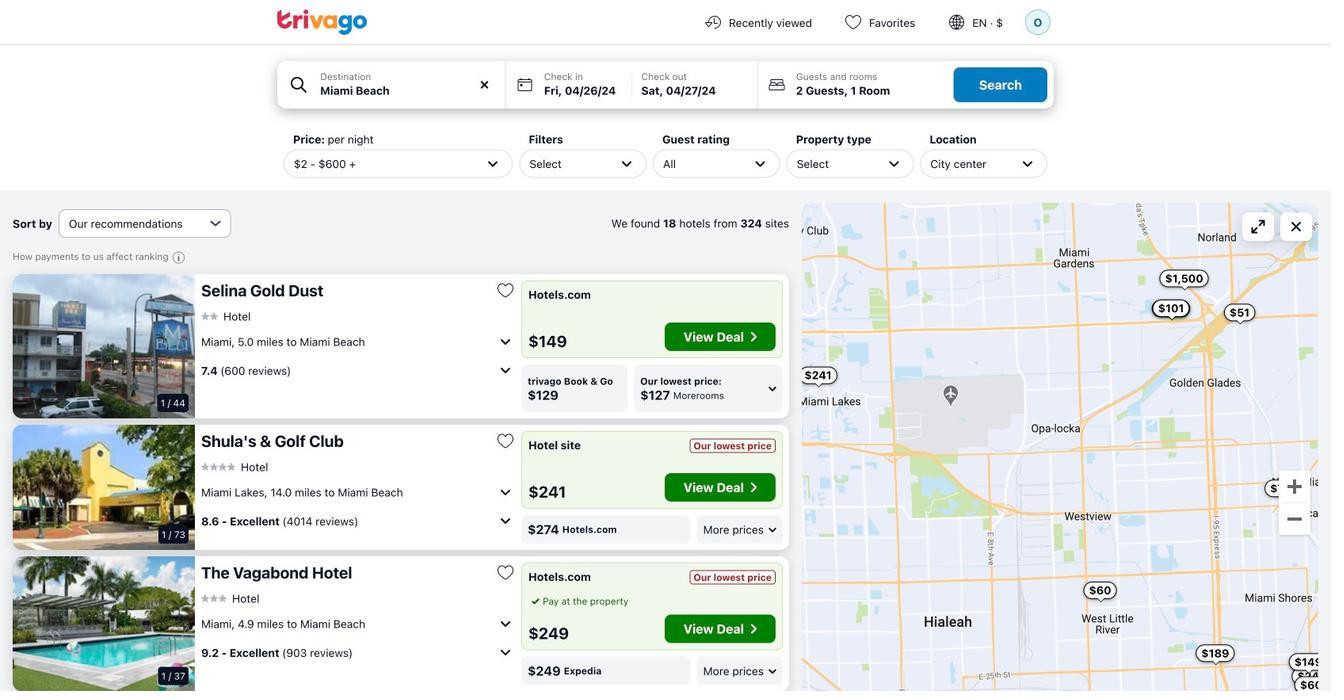 Task type: locate. For each thing, give the bounding box(es) containing it.
map region
[[802, 203, 1319, 691]]

None field
[[277, 61, 505, 109]]



Task type: describe. For each thing, give the bounding box(es) containing it.
shula's & golf club, (miami lakes, usa) image
[[13, 425, 195, 550]]

trivago logo image
[[277, 10, 368, 35]]

the vagabond hotel, (miami, usa) image
[[13, 556, 195, 691]]

Where to? search field
[[320, 82, 496, 99]]

clear image
[[478, 78, 492, 92]]

selina gold dust, (miami, usa) image
[[13, 274, 195, 418]]



Task type: vqa. For each thing, say whether or not it's contained in the screenshot.
the Mt.
no



